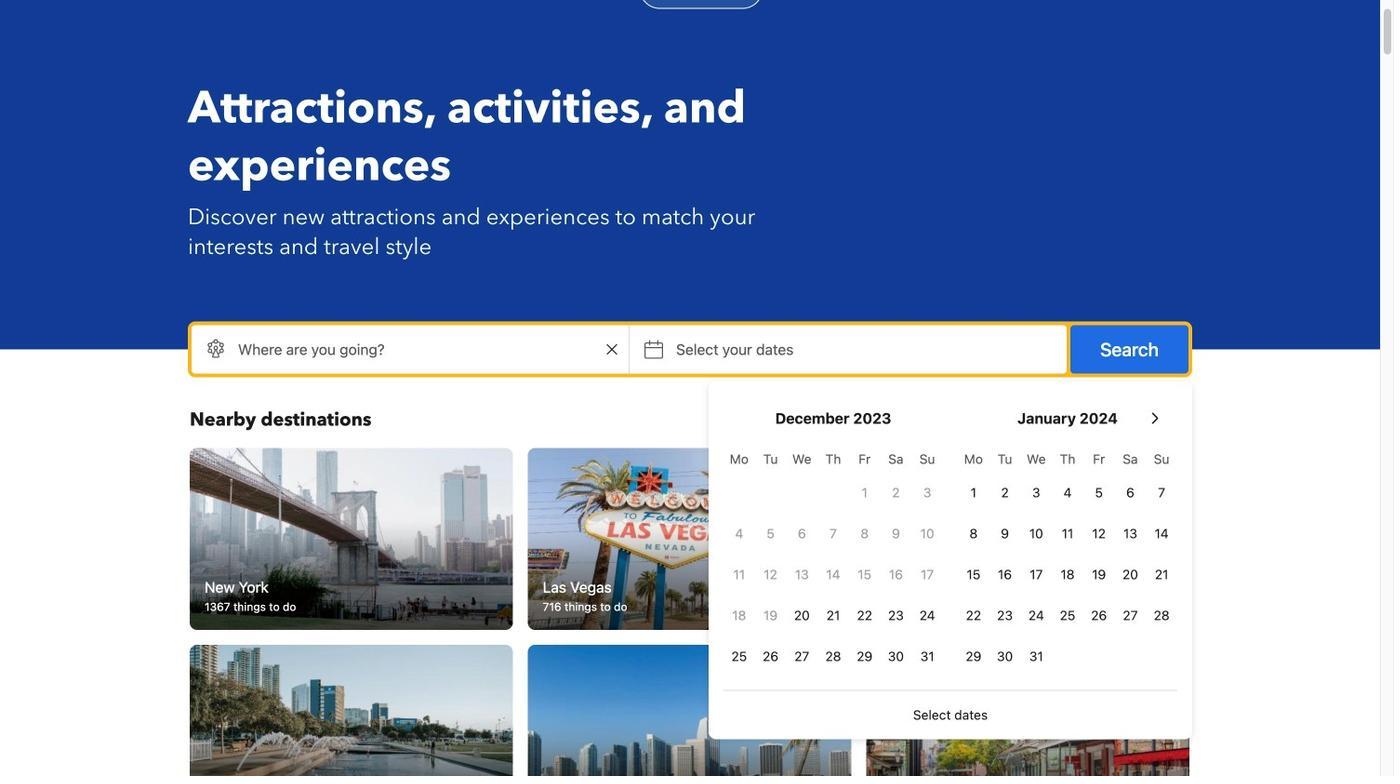 Task type: describe. For each thing, give the bounding box(es) containing it.
10 January 2024 checkbox
[[1021, 515, 1053, 552]]

las vegas image
[[528, 448, 852, 630]]

30 January 2024 checkbox
[[990, 638, 1021, 675]]

12 December 2023 checkbox
[[755, 556, 787, 593]]

9 December 2023 checkbox
[[881, 515, 912, 552]]

25 January 2024 checkbox
[[1053, 597, 1084, 634]]

san diego image
[[190, 645, 513, 776]]

6 December 2023 checkbox
[[787, 515, 818, 552]]

29 December 2023 checkbox
[[850, 638, 881, 675]]

28 January 2024 checkbox
[[1147, 597, 1178, 634]]

23 January 2024 checkbox
[[990, 597, 1021, 634]]

4 December 2023 checkbox
[[724, 515, 755, 552]]

24 December 2023 checkbox
[[912, 597, 944, 634]]

17 January 2024 checkbox
[[1021, 556, 1053, 593]]

15 December 2023 checkbox
[[850, 556, 881, 593]]

21 January 2024 checkbox
[[1147, 556, 1178, 593]]

13 January 2024 checkbox
[[1115, 515, 1147, 552]]

8 January 2024 checkbox
[[959, 515, 990, 552]]

8 December 2023 checkbox
[[850, 515, 881, 552]]

9 January 2024 checkbox
[[990, 515, 1021, 552]]

27 January 2024 checkbox
[[1115, 597, 1147, 634]]

19 January 2024 checkbox
[[1084, 556, 1115, 593]]

6 January 2024 checkbox
[[1115, 474, 1147, 511]]

27 December 2023 checkbox
[[787, 638, 818, 675]]

14 January 2024 checkbox
[[1147, 515, 1178, 552]]

1 January 2024 checkbox
[[959, 474, 990, 511]]

18 December 2023 checkbox
[[724, 597, 755, 634]]

13 December 2023 checkbox
[[787, 556, 818, 593]]

2 December 2023 checkbox
[[881, 474, 912, 511]]

11 December 2023 checkbox
[[724, 556, 755, 593]]

18 January 2024 checkbox
[[1053, 556, 1084, 593]]

31 December 2023 checkbox
[[912, 638, 944, 675]]

15 January 2024 checkbox
[[959, 556, 990, 593]]

miami image
[[528, 645, 852, 776]]

12 January 2024 checkbox
[[1084, 515, 1115, 552]]

new orleans image
[[867, 645, 1190, 776]]

20 January 2024 checkbox
[[1115, 556, 1147, 593]]

10 December 2023 checkbox
[[912, 515, 944, 552]]

16 December 2023 checkbox
[[881, 556, 912, 593]]

22 January 2024 checkbox
[[959, 597, 990, 634]]

23 December 2023 checkbox
[[881, 597, 912, 634]]

20 December 2023 checkbox
[[787, 597, 818, 634]]

3 January 2024 checkbox
[[1021, 474, 1053, 511]]

5 December 2023 checkbox
[[755, 515, 787, 552]]



Task type: vqa. For each thing, say whether or not it's contained in the screenshot.
16 December 2023 "checkbox"
yes



Task type: locate. For each thing, give the bounding box(es) containing it.
21 December 2023 checkbox
[[818, 597, 850, 634]]

29 January 2024 checkbox
[[959, 638, 990, 675]]

19 December 2023 checkbox
[[755, 597, 787, 634]]

1 grid from the left
[[724, 441, 944, 675]]

7 January 2024 checkbox
[[1147, 474, 1178, 511]]

17 December 2023 checkbox
[[912, 556, 944, 593]]

3 December 2023 checkbox
[[912, 474, 944, 511]]

16 January 2024 checkbox
[[990, 556, 1021, 593]]

grid
[[724, 441, 944, 675], [959, 441, 1178, 675]]

1 December 2023 checkbox
[[850, 474, 881, 511]]

31 January 2024 checkbox
[[1021, 638, 1053, 675]]

2 January 2024 checkbox
[[990, 474, 1021, 511]]

1 horizontal spatial grid
[[959, 441, 1178, 675]]

22 December 2023 checkbox
[[850, 597, 881, 634]]

26 January 2024 checkbox
[[1084, 597, 1115, 634]]

0 horizontal spatial grid
[[724, 441, 944, 675]]

new york image
[[190, 448, 513, 630]]

11 January 2024 checkbox
[[1053, 515, 1084, 552]]

key west image
[[867, 448, 1190, 630]]

2 grid from the left
[[959, 441, 1178, 675]]

Where are you going? search field
[[192, 325, 629, 374]]

5 January 2024 checkbox
[[1084, 474, 1115, 511]]

25 December 2023 checkbox
[[724, 638, 755, 675]]

7 December 2023 checkbox
[[818, 515, 850, 552]]

24 January 2024 checkbox
[[1021, 597, 1053, 634]]

14 December 2023 checkbox
[[818, 556, 850, 593]]

28 December 2023 checkbox
[[818, 638, 850, 675]]

30 December 2023 checkbox
[[881, 638, 912, 675]]

4 January 2024 checkbox
[[1053, 474, 1084, 511]]

26 December 2023 checkbox
[[755, 638, 787, 675]]



